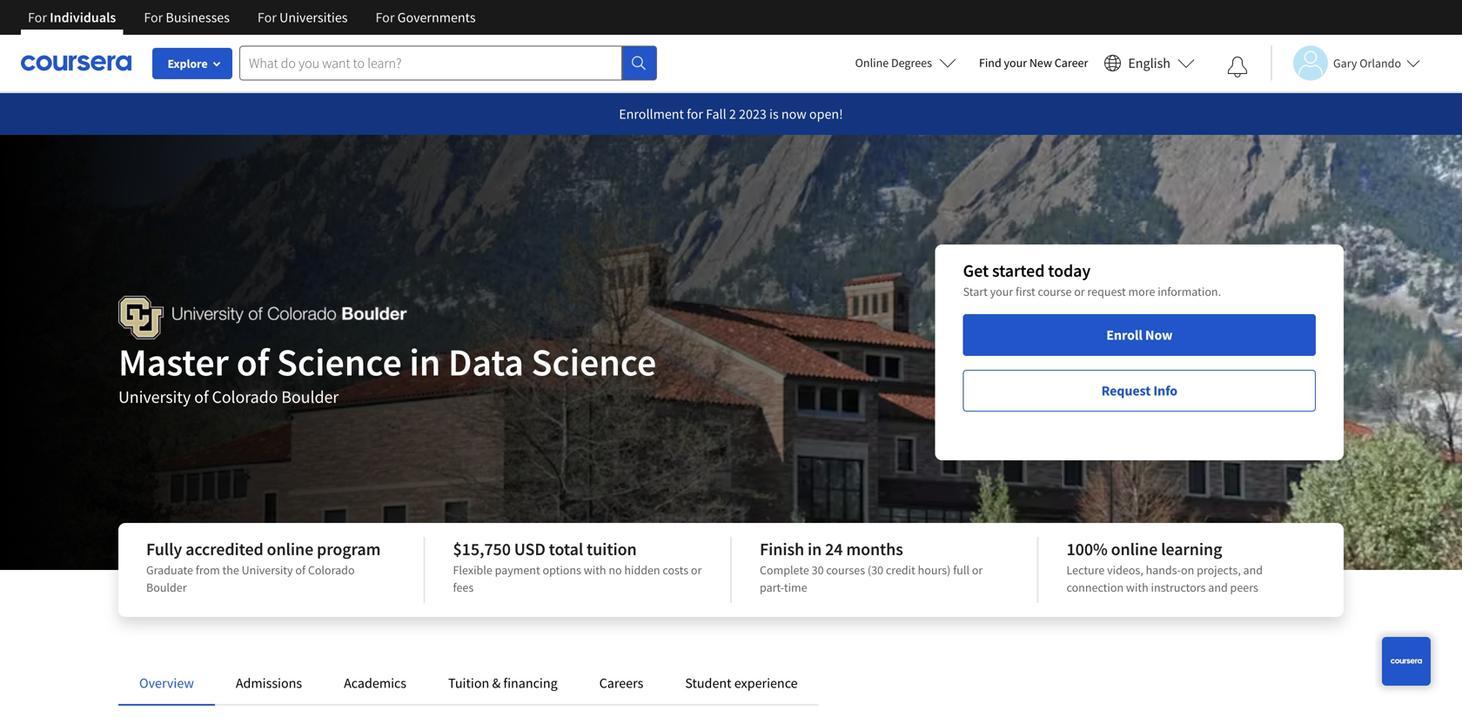 Task type: vqa. For each thing, say whether or not it's contained in the screenshot.
"Subject"
no



Task type: locate. For each thing, give the bounding box(es) containing it.
of
[[236, 338, 269, 386], [194, 386, 209, 408], [295, 562, 306, 578]]

0 horizontal spatial or
[[691, 562, 702, 578]]

credit
[[886, 562, 916, 578]]

learning
[[1161, 538, 1222, 560]]

2 horizontal spatial or
[[1074, 284, 1085, 299]]

admissions link
[[236, 675, 302, 692]]

no
[[609, 562, 622, 578]]

for left 'governments'
[[376, 9, 395, 26]]

online inside fully accredited online program graduate from the university of colorado boulder
[[267, 538, 313, 560]]

24
[[825, 538, 843, 560]]

0 horizontal spatial online
[[267, 538, 313, 560]]

0 horizontal spatial university
[[118, 386, 191, 408]]

1 vertical spatial colorado
[[308, 562, 355, 578]]

2 online from the left
[[1111, 538, 1158, 560]]

1 vertical spatial in
[[808, 538, 822, 560]]

lecture
[[1067, 562, 1105, 578]]

with down videos,
[[1126, 580, 1149, 595]]

university of colorado boulder logo image
[[118, 296, 407, 339]]

1 online from the left
[[267, 538, 313, 560]]

accredited
[[185, 538, 263, 560]]

0 horizontal spatial and
[[1208, 580, 1228, 595]]

today
[[1048, 260, 1091, 282]]

careers link
[[599, 675, 643, 692]]

colorado down program
[[308, 562, 355, 578]]

master
[[118, 338, 229, 386]]

0 vertical spatial university
[[118, 386, 191, 408]]

1 horizontal spatial or
[[972, 562, 983, 578]]

boulder inside fully accredited online program graduate from the university of colorado boulder
[[146, 580, 187, 595]]

finish in 24 months complete 30 courses (30 credit hours) full or part-time
[[760, 538, 983, 595]]

fully
[[146, 538, 182, 560]]

0 horizontal spatial science
[[277, 338, 402, 386]]

0 vertical spatial boulder
[[281, 386, 339, 408]]

or right costs
[[691, 562, 702, 578]]

2 for from the left
[[144, 9, 163, 26]]

for
[[28, 9, 47, 26], [144, 9, 163, 26], [258, 9, 277, 26], [376, 9, 395, 26]]

1 horizontal spatial in
[[808, 538, 822, 560]]

0 vertical spatial with
[[584, 562, 606, 578]]

admissions
[[236, 675, 302, 692]]

university inside fully accredited online program graduate from the university of colorado boulder
[[242, 562, 293, 578]]

complete
[[760, 562, 809, 578]]

student experience link
[[685, 675, 798, 692]]

1 horizontal spatial university
[[242, 562, 293, 578]]

info
[[1154, 382, 1178, 400]]

your left first
[[990, 284, 1013, 299]]

started
[[992, 260, 1045, 282]]

in left data
[[409, 338, 441, 386]]

start
[[963, 284, 988, 299]]

1 horizontal spatial colorado
[[308, 562, 355, 578]]

gary orlando button
[[1271, 46, 1420, 81]]

peers
[[1230, 580, 1258, 595]]

online up videos,
[[1111, 538, 1158, 560]]

1 horizontal spatial science
[[531, 338, 656, 386]]

1 vertical spatial your
[[990, 284, 1013, 299]]

banner navigation
[[14, 0, 490, 35]]

open!
[[809, 105, 843, 123]]

0 horizontal spatial boulder
[[146, 580, 187, 595]]

connection
[[1067, 580, 1124, 595]]

in
[[409, 338, 441, 386], [808, 538, 822, 560]]

request info
[[1102, 382, 1178, 400]]

online
[[267, 538, 313, 560], [1111, 538, 1158, 560]]

1 horizontal spatial boulder
[[281, 386, 339, 408]]

1 horizontal spatial online
[[1111, 538, 1158, 560]]

colorado down university of colorado boulder logo
[[212, 386, 278, 408]]

for for businesses
[[144, 9, 163, 26]]

or right full
[[972, 562, 983, 578]]

0 horizontal spatial in
[[409, 338, 441, 386]]

request info button
[[963, 370, 1316, 412]]

for left individuals
[[28, 9, 47, 26]]

for for governments
[[376, 9, 395, 26]]

overview link
[[139, 675, 194, 692]]

or inside $15,750 usd total tuition flexible payment options with no hidden costs or fees
[[691, 562, 702, 578]]

request
[[1087, 284, 1126, 299]]

your right find
[[1004, 55, 1027, 71]]

or inside get started today start your first course or request more information.
[[1074, 284, 1085, 299]]

or inside the finish in 24 months complete 30 courses (30 credit hours) full or part-time
[[972, 562, 983, 578]]

degrees
[[891, 55, 932, 71]]

projects,
[[1197, 562, 1241, 578]]

and up peers
[[1243, 562, 1263, 578]]

enroll
[[1106, 326, 1143, 344]]

3 for from the left
[[258, 9, 277, 26]]

1 horizontal spatial of
[[236, 338, 269, 386]]

0 vertical spatial and
[[1243, 562, 1263, 578]]

explore
[[168, 56, 208, 71]]

with left no
[[584, 562, 606, 578]]

and down projects,
[[1208, 580, 1228, 595]]

enrollment
[[619, 105, 684, 123]]

career
[[1055, 55, 1088, 71]]

or down today
[[1074, 284, 1085, 299]]

science
[[277, 338, 402, 386], [531, 338, 656, 386]]

find your new career
[[979, 55, 1088, 71]]

course
[[1038, 284, 1072, 299]]

2 science from the left
[[531, 338, 656, 386]]

fall
[[706, 105, 726, 123]]

get
[[963, 260, 989, 282]]

payment
[[495, 562, 540, 578]]

(30
[[868, 562, 883, 578]]

find your new career link
[[970, 52, 1097, 74]]

for governments
[[376, 9, 476, 26]]

new
[[1030, 55, 1052, 71]]

0 vertical spatial colorado
[[212, 386, 278, 408]]

1 vertical spatial and
[[1208, 580, 1228, 595]]

english button
[[1097, 35, 1202, 91]]

0 horizontal spatial with
[[584, 562, 606, 578]]

from
[[196, 562, 220, 578]]

0 vertical spatial in
[[409, 338, 441, 386]]

in left 24
[[808, 538, 822, 560]]

boulder
[[281, 386, 339, 408], [146, 580, 187, 595]]

4 for from the left
[[376, 9, 395, 26]]

tuition & financing
[[448, 675, 558, 692]]

fees
[[453, 580, 474, 595]]

for left businesses
[[144, 9, 163, 26]]

is
[[769, 105, 779, 123]]

1 science from the left
[[277, 338, 402, 386]]

for left universities
[[258, 9, 277, 26]]

coursera image
[[21, 49, 131, 77]]

now
[[1145, 326, 1173, 344]]

0 horizontal spatial colorado
[[212, 386, 278, 408]]

2 horizontal spatial of
[[295, 562, 306, 578]]

options
[[543, 562, 581, 578]]

university
[[118, 386, 191, 408], [242, 562, 293, 578]]

or
[[1074, 284, 1085, 299], [691, 562, 702, 578], [972, 562, 983, 578]]

1 vertical spatial with
[[1126, 580, 1149, 595]]

None search field
[[239, 46, 657, 81]]

1 horizontal spatial with
[[1126, 580, 1149, 595]]

online left program
[[267, 538, 313, 560]]

with
[[584, 562, 606, 578], [1126, 580, 1149, 595]]

tuition & financing link
[[448, 675, 558, 692]]

university inside master of science in data science university of colorado boulder
[[118, 386, 191, 408]]

1 for from the left
[[28, 9, 47, 26]]

0 vertical spatial your
[[1004, 55, 1027, 71]]

1 vertical spatial boulder
[[146, 580, 187, 595]]

of inside fully accredited online program graduate from the university of colorado boulder
[[295, 562, 306, 578]]

1 vertical spatial university
[[242, 562, 293, 578]]



Task type: describe. For each thing, give the bounding box(es) containing it.
orlando
[[1360, 55, 1401, 71]]

enroll now button
[[963, 314, 1316, 356]]

overview
[[139, 675, 194, 692]]

hours)
[[918, 562, 951, 578]]

colorado inside fully accredited online program graduate from the university of colorado boulder
[[308, 562, 355, 578]]

videos,
[[1107, 562, 1143, 578]]

get started today start your first course or request more information.
[[963, 260, 1221, 299]]

online inside 100% online learning lecture videos, hands-on projects, and connection with instructors and peers
[[1111, 538, 1158, 560]]

enroll now
[[1106, 326, 1173, 344]]

online degrees button
[[841, 44, 970, 82]]

boulder inside master of science in data science university of colorado boulder
[[281, 386, 339, 408]]

part-
[[760, 580, 784, 595]]

data
[[448, 338, 524, 386]]

student
[[685, 675, 732, 692]]

in inside the finish in 24 months complete 30 courses (30 credit hours) full or part-time
[[808, 538, 822, 560]]

$15,750 usd total tuition flexible payment options with no hidden costs or fees
[[453, 538, 702, 595]]

universities
[[279, 9, 348, 26]]

more
[[1128, 284, 1155, 299]]

100%
[[1067, 538, 1108, 560]]

or for $15,750 usd total tuition
[[691, 562, 702, 578]]

finish
[[760, 538, 804, 560]]

businesses
[[166, 9, 230, 26]]

financing
[[503, 675, 558, 692]]

What do you want to learn? text field
[[239, 46, 622, 81]]

30
[[812, 562, 824, 578]]

instructors
[[1151, 580, 1206, 595]]

program
[[317, 538, 381, 560]]

first
[[1016, 284, 1035, 299]]

graduate
[[146, 562, 193, 578]]

information.
[[1158, 284, 1221, 299]]

flexible
[[453, 562, 492, 578]]

with inside 100% online learning lecture videos, hands-on projects, and connection with instructors and peers
[[1126, 580, 1149, 595]]

request
[[1102, 382, 1151, 400]]

governments
[[397, 9, 476, 26]]

careers
[[599, 675, 643, 692]]

tuition
[[587, 538, 637, 560]]

now
[[781, 105, 807, 123]]

find
[[979, 55, 1002, 71]]

&
[[492, 675, 501, 692]]

courses
[[826, 562, 865, 578]]

tuition
[[448, 675, 489, 692]]

online
[[855, 55, 889, 71]]

student experience
[[685, 675, 798, 692]]

master of science in data science university of colorado boulder
[[118, 338, 656, 408]]

for individuals
[[28, 9, 116, 26]]

show notifications image
[[1227, 57, 1248, 77]]

enrollment for fall 2 2023 is now open!
[[619, 105, 843, 123]]

for universities
[[258, 9, 348, 26]]

for
[[687, 105, 703, 123]]

with inside $15,750 usd total tuition flexible payment options with no hidden costs or fees
[[584, 562, 606, 578]]

gary orlando
[[1333, 55, 1401, 71]]

for businesses
[[144, 9, 230, 26]]

1 horizontal spatial and
[[1243, 562, 1263, 578]]

experience
[[734, 675, 798, 692]]

2
[[729, 105, 736, 123]]

individuals
[[50, 9, 116, 26]]

hidden
[[624, 562, 660, 578]]

colorado inside master of science in data science university of colorado boulder
[[212, 386, 278, 408]]

usd
[[514, 538, 546, 560]]

academics link
[[344, 675, 406, 692]]

fully accredited online program graduate from the university of colorado boulder
[[146, 538, 381, 595]]

time
[[784, 580, 807, 595]]

in inside master of science in data science university of colorado boulder
[[409, 338, 441, 386]]

on
[[1181, 562, 1194, 578]]

the
[[222, 562, 239, 578]]

months
[[846, 538, 903, 560]]

$15,750
[[453, 538, 511, 560]]

or for finish in 24 months
[[972, 562, 983, 578]]

academics
[[344, 675, 406, 692]]

your inside get started today start your first course or request more information.
[[990, 284, 1013, 299]]

explore button
[[152, 48, 232, 79]]

gary
[[1333, 55, 1357, 71]]

100% online learning lecture videos, hands-on projects, and connection with instructors and peers
[[1067, 538, 1263, 595]]

for for universities
[[258, 9, 277, 26]]

english
[[1128, 54, 1171, 72]]

online degrees
[[855, 55, 932, 71]]

0 horizontal spatial of
[[194, 386, 209, 408]]

total
[[549, 538, 583, 560]]

for for individuals
[[28, 9, 47, 26]]

costs
[[663, 562, 689, 578]]

hands-
[[1146, 562, 1181, 578]]



